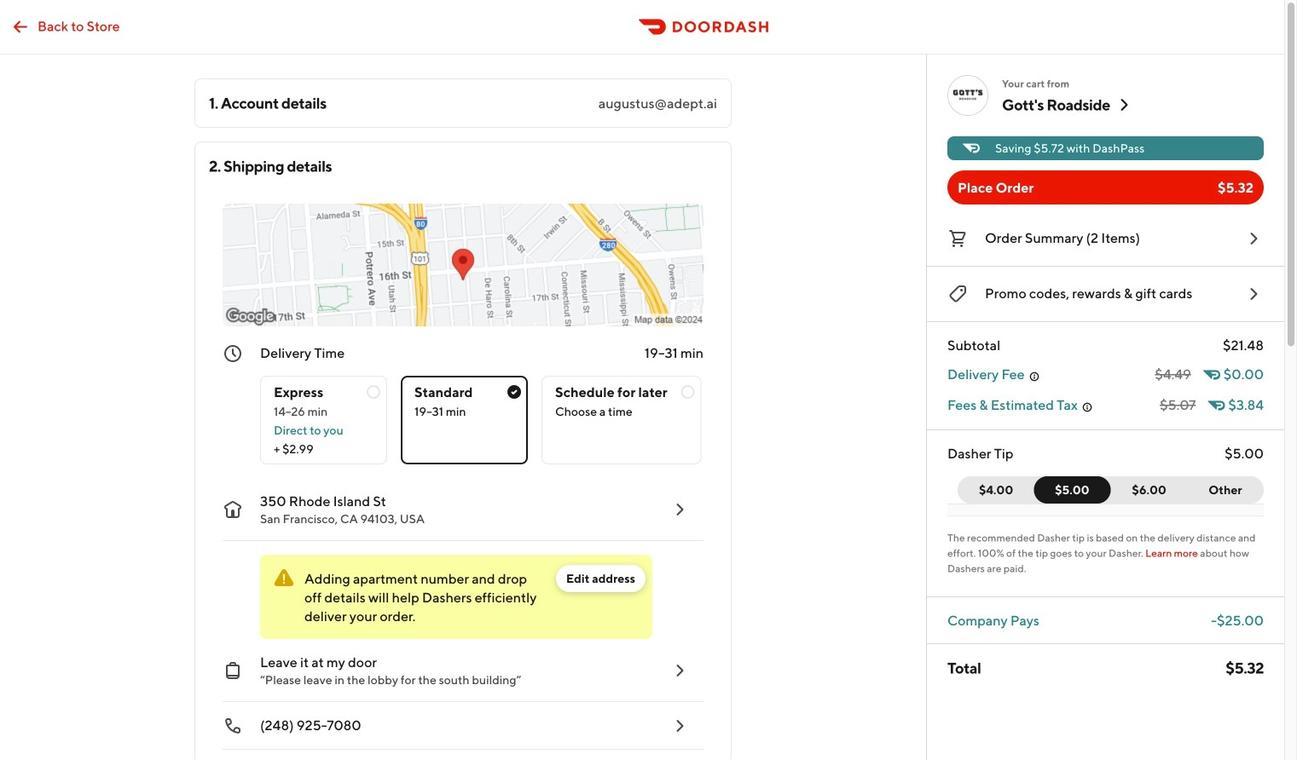 Task type: vqa. For each thing, say whether or not it's contained in the screenshot.
CHORIZO
no



Task type: describe. For each thing, give the bounding box(es) containing it.
tip amount option group
[[958, 477, 1264, 504]]



Task type: locate. For each thing, give the bounding box(es) containing it.
None radio
[[260, 376, 387, 465]]

option group
[[260, 362, 704, 465]]

None radio
[[401, 376, 528, 465], [542, 376, 702, 465], [401, 376, 528, 465], [542, 376, 702, 465]]

status
[[260, 555, 652, 640]]

None button
[[958, 477, 1045, 504], [1034, 477, 1111, 504], [1101, 477, 1188, 504], [1187, 477, 1264, 504], [958, 477, 1045, 504], [1034, 477, 1111, 504], [1101, 477, 1188, 504], [1187, 477, 1264, 504]]



